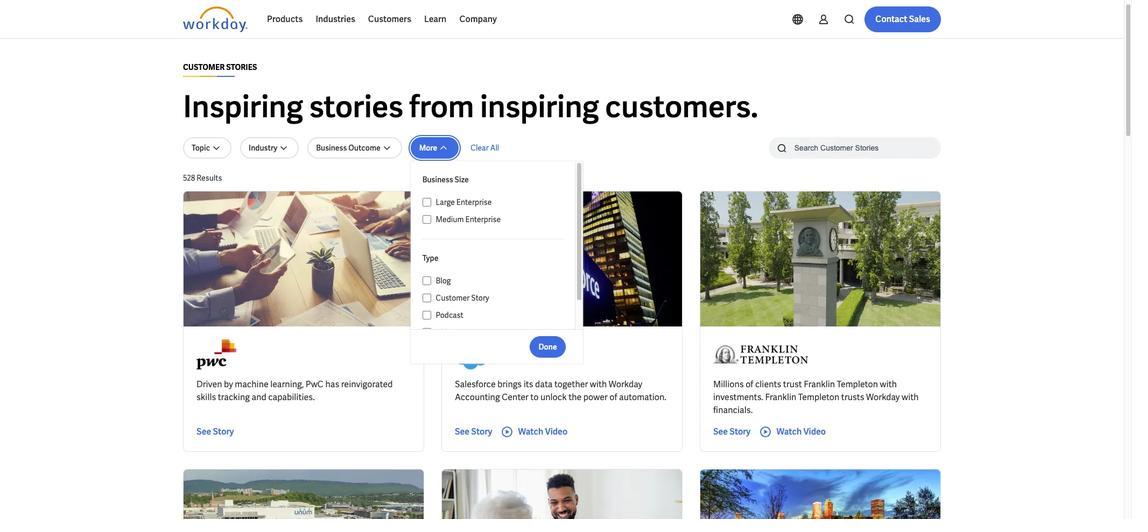 Task type: locate. For each thing, give the bounding box(es) containing it.
2 horizontal spatial video
[[804, 427, 826, 438]]

capabilities.
[[268, 392, 315, 403]]

see
[[197, 427, 211, 438], [455, 427, 470, 438], [714, 427, 728, 438]]

0 vertical spatial franklin
[[804, 379, 835, 390]]

industry button
[[240, 137, 299, 159]]

video link
[[432, 326, 565, 339]]

0 horizontal spatial business
[[316, 143, 347, 153]]

driven by machine learning, pwc has reinvigorated skills tracking and capabilities.
[[197, 379, 393, 403]]

story down "tracking"
[[213, 427, 234, 438]]

watch video down to at the left bottom
[[518, 427, 568, 438]]

millions of clients trust franklin templeton with investments. franklin templeton trusts workday with financials.
[[714, 379, 919, 416]]

clear
[[471, 143, 489, 153]]

story
[[471, 294, 489, 303], [213, 427, 234, 438], [471, 427, 492, 438], [730, 427, 751, 438]]

see down the accounting
[[455, 427, 470, 438]]

watch video
[[518, 427, 568, 438], [777, 427, 826, 438]]

story inside customer story link
[[471, 294, 489, 303]]

accounting
[[455, 392, 500, 403]]

story for see story link corresponding to salesforce brings its data together with workday accounting center to unlock the power of automation.
[[471, 427, 492, 438]]

customers button
[[362, 6, 418, 32]]

1 horizontal spatial video
[[545, 427, 568, 438]]

story down blog link
[[471, 294, 489, 303]]

0 vertical spatial business
[[316, 143, 347, 153]]

0 horizontal spatial with
[[590, 379, 607, 390]]

see story down the accounting
[[455, 427, 492, 438]]

watch video link down to at the left bottom
[[501, 426, 568, 439]]

enterprise up medium enterprise
[[457, 198, 492, 207]]

large
[[436, 198, 455, 207]]

workday
[[609, 379, 643, 390], [867, 392, 900, 403]]

topic
[[192, 143, 210, 153]]

of inside salesforce brings its data together with workday accounting center to unlock the power of automation.
[[610, 392, 618, 403]]

3 see story link from the left
[[714, 426, 751, 439]]

0 vertical spatial enterprise
[[457, 198, 492, 207]]

0 horizontal spatial franklin
[[766, 392, 797, 403]]

1 horizontal spatial watch video link
[[760, 426, 826, 439]]

0 vertical spatial workday
[[609, 379, 643, 390]]

salesforce.com image
[[455, 340, 498, 370]]

1 watch video from the left
[[518, 427, 568, 438]]

0 horizontal spatial see story link
[[197, 426, 234, 439]]

2 horizontal spatial see story
[[714, 427, 751, 438]]

watch for franklin
[[777, 427, 802, 438]]

see story link for millions of clients trust franklin templeton with investments. franklin templeton trusts workday with financials.
[[714, 426, 751, 439]]

see story link
[[197, 426, 234, 439], [455, 426, 492, 439], [714, 426, 751, 439]]

1 horizontal spatial watch
[[777, 427, 802, 438]]

watch
[[518, 427, 544, 438], [777, 427, 802, 438]]

2 watch video link from the left
[[760, 426, 826, 439]]

1 vertical spatial franklin
[[766, 392, 797, 403]]

video down millions of clients trust franklin templeton with investments. franklin templeton trusts workday with financials.
[[804, 427, 826, 438]]

0 horizontal spatial watch video
[[518, 427, 568, 438]]

story down financials.
[[730, 427, 751, 438]]

with inside salesforce brings its data together with workday accounting center to unlock the power of automation.
[[590, 379, 607, 390]]

3 see from the left
[[714, 427, 728, 438]]

story down the accounting
[[471, 427, 492, 438]]

1 horizontal spatial see story link
[[455, 426, 492, 439]]

1 horizontal spatial see
[[455, 427, 470, 438]]

3 see story from the left
[[714, 427, 751, 438]]

watch down to at the left bottom
[[518, 427, 544, 438]]

products
[[267, 13, 303, 25]]

0 horizontal spatial see
[[197, 427, 211, 438]]

learn button
[[418, 6, 453, 32]]

all
[[490, 143, 499, 153]]

see story for millions of clients trust franklin templeton with investments. franklin templeton trusts workday with financials.
[[714, 427, 751, 438]]

2 see story from the left
[[455, 427, 492, 438]]

2 see from the left
[[455, 427, 470, 438]]

1 watch video link from the left
[[501, 426, 568, 439]]

company button
[[453, 6, 504, 32]]

business left outcome
[[316, 143, 347, 153]]

pricewaterhousecoopers global licensing services corporation (pwc) image
[[197, 340, 236, 370]]

more
[[419, 143, 437, 153]]

enterprise
[[457, 198, 492, 207], [466, 215, 501, 225]]

1 vertical spatial enterprise
[[466, 215, 501, 225]]

industries button
[[309, 6, 362, 32]]

templeton down trust on the right bottom
[[799, 392, 840, 403]]

driven
[[197, 379, 222, 390]]

watch video link
[[501, 426, 568, 439], [760, 426, 826, 439]]

franklin right trust on the right bottom
[[804, 379, 835, 390]]

watch video link down millions of clients trust franklin templeton with investments. franklin templeton trusts workday with financials.
[[760, 426, 826, 439]]

unlock
[[541, 392, 567, 403]]

1 horizontal spatial of
[[746, 379, 754, 390]]

business
[[316, 143, 347, 153], [423, 175, 453, 185]]

business outcome button
[[308, 137, 402, 159]]

size
[[455, 175, 469, 185]]

see down skills
[[197, 427, 211, 438]]

stories
[[309, 87, 403, 127]]

company
[[460, 13, 497, 25]]

type
[[423, 254, 439, 263]]

1 horizontal spatial with
[[880, 379, 897, 390]]

0 horizontal spatial of
[[610, 392, 618, 403]]

franklin
[[804, 379, 835, 390], [766, 392, 797, 403]]

see story link down the accounting
[[455, 426, 492, 439]]

by
[[224, 379, 233, 390]]

go to the homepage image
[[183, 6, 248, 32]]

business inside button
[[316, 143, 347, 153]]

franklin down trust on the right bottom
[[766, 392, 797, 403]]

learn
[[424, 13, 447, 25]]

see story
[[197, 427, 234, 438], [455, 427, 492, 438], [714, 427, 751, 438]]

see down financials.
[[714, 427, 728, 438]]

video for salesforce brings its data together with workday accounting center to unlock the power of automation.
[[545, 427, 568, 438]]

see story for salesforce brings its data together with workday accounting center to unlock the power of automation.
[[455, 427, 492, 438]]

0 horizontal spatial watch
[[518, 427, 544, 438]]

1 horizontal spatial see story
[[455, 427, 492, 438]]

2 horizontal spatial see story link
[[714, 426, 751, 439]]

see story link down financials.
[[714, 426, 751, 439]]

2 see story link from the left
[[455, 426, 492, 439]]

with
[[590, 379, 607, 390], [880, 379, 897, 390], [902, 392, 919, 403]]

power
[[584, 392, 608, 403]]

business up the large
[[423, 175, 453, 185]]

automation.
[[619, 392, 667, 403]]

see story down skills
[[197, 427, 234, 438]]

enterprise down large enterprise link
[[466, 215, 501, 225]]

1 vertical spatial of
[[610, 392, 618, 403]]

reinvigorated
[[341, 379, 393, 390]]

of
[[746, 379, 754, 390], [610, 392, 618, 403]]

learning,
[[270, 379, 304, 390]]

0 horizontal spatial workday
[[609, 379, 643, 390]]

investments.
[[714, 392, 764, 403]]

of up "investments."
[[746, 379, 754, 390]]

workday right trusts
[[867, 392, 900, 403]]

clients
[[756, 379, 782, 390]]

center
[[502, 392, 529, 403]]

financials.
[[714, 405, 753, 416]]

enterprise inside medium enterprise link
[[466, 215, 501, 225]]

2 horizontal spatial see
[[714, 427, 728, 438]]

templeton
[[837, 379, 878, 390], [799, 392, 840, 403]]

1 watch from the left
[[518, 427, 544, 438]]

outcome
[[349, 143, 381, 153]]

528
[[183, 173, 195, 183]]

topic button
[[183, 137, 232, 159]]

1 vertical spatial workday
[[867, 392, 900, 403]]

video
[[436, 328, 455, 338], [545, 427, 568, 438], [804, 427, 826, 438]]

0 horizontal spatial see story
[[197, 427, 234, 438]]

sales
[[909, 13, 931, 25]]

tracking
[[218, 392, 250, 403]]

1 see story from the left
[[197, 427, 234, 438]]

1 horizontal spatial watch video
[[777, 427, 826, 438]]

1 horizontal spatial workday
[[867, 392, 900, 403]]

skills
[[197, 392, 216, 403]]

None checkbox
[[423, 198, 432, 207], [423, 215, 432, 225], [423, 294, 432, 303], [423, 328, 432, 338], [423, 198, 432, 207], [423, 215, 432, 225], [423, 294, 432, 303], [423, 328, 432, 338]]

watch video down millions of clients trust franklin templeton with investments. franklin templeton trusts workday with financials.
[[777, 427, 826, 438]]

0 vertical spatial of
[[746, 379, 754, 390]]

1 horizontal spatial business
[[423, 175, 453, 185]]

story for 1st see story link
[[213, 427, 234, 438]]

business for business outcome
[[316, 143, 347, 153]]

1 vertical spatial templeton
[[799, 392, 840, 403]]

None checkbox
[[423, 276, 432, 286], [423, 311, 432, 320], [423, 276, 432, 286], [423, 311, 432, 320]]

salesforce brings its data together with workday accounting center to unlock the power of automation.
[[455, 379, 667, 403]]

see story link down skills
[[197, 426, 234, 439]]

medium
[[436, 215, 464, 225]]

1 vertical spatial business
[[423, 175, 453, 185]]

enterprise inside large enterprise link
[[457, 198, 492, 207]]

video down unlock
[[545, 427, 568, 438]]

0 horizontal spatial watch video link
[[501, 426, 568, 439]]

2 watch from the left
[[777, 427, 802, 438]]

of right 'power'
[[610, 392, 618, 403]]

templeton up trusts
[[837, 379, 878, 390]]

machine
[[235, 379, 269, 390]]

watch down millions of clients trust franklin templeton with investments. franklin templeton trusts workday with financials.
[[777, 427, 802, 438]]

together
[[555, 379, 588, 390]]

2 watch video from the left
[[777, 427, 826, 438]]

enterprise for large enterprise
[[457, 198, 492, 207]]

workday up 'automation.'
[[609, 379, 643, 390]]

video down 'podcast'
[[436, 328, 455, 338]]

see story down financials.
[[714, 427, 751, 438]]



Task type: vqa. For each thing, say whether or not it's contained in the screenshot.
Enterprise
yes



Task type: describe. For each thing, give the bounding box(es) containing it.
2 horizontal spatial with
[[902, 392, 919, 403]]

large enterprise
[[436, 198, 492, 207]]

business outcome
[[316, 143, 381, 153]]

blog link
[[432, 275, 565, 288]]

medium enterprise
[[436, 215, 501, 225]]

1 see story link from the left
[[197, 426, 234, 439]]

customer story
[[436, 294, 489, 303]]

done button
[[530, 336, 566, 358]]

has
[[325, 379, 339, 390]]

trusts
[[842, 392, 865, 403]]

business for business size
[[423, 175, 453, 185]]

stories
[[226, 62, 257, 72]]

medium enterprise link
[[432, 213, 565, 226]]

0 horizontal spatial video
[[436, 328, 455, 338]]

Search Customer Stories text field
[[788, 138, 920, 157]]

contact sales
[[876, 13, 931, 25]]

see for millions of clients trust franklin templeton with investments. franklin templeton trusts workday with financials.
[[714, 427, 728, 438]]

watch for center
[[518, 427, 544, 438]]

millions
[[714, 379, 744, 390]]

528 results
[[183, 173, 222, 183]]

enterprise for medium enterprise
[[466, 215, 501, 225]]

customer
[[183, 62, 225, 72]]

workday inside millions of clients trust franklin templeton with investments. franklin templeton trusts workday with financials.
[[867, 392, 900, 403]]

and
[[252, 392, 266, 403]]

1 horizontal spatial franklin
[[804, 379, 835, 390]]

workday inside salesforce brings its data together with workday accounting center to unlock the power of automation.
[[609, 379, 643, 390]]

business size
[[423, 175, 469, 185]]

watch video for templeton
[[777, 427, 826, 438]]

to
[[531, 392, 539, 403]]

more button
[[411, 137, 459, 159]]

customer
[[436, 294, 470, 303]]

contact
[[876, 13, 908, 25]]

0 vertical spatial templeton
[[837, 379, 878, 390]]

customers.
[[605, 87, 759, 127]]

customer story link
[[432, 292, 565, 305]]

inspiring
[[480, 87, 599, 127]]

customers
[[368, 13, 411, 25]]

salesforce
[[455, 379, 496, 390]]

industries
[[316, 13, 355, 25]]

watch video link for franklin
[[760, 426, 826, 439]]

clear all button
[[468, 137, 503, 159]]

industry
[[249, 143, 277, 153]]

the
[[569, 392, 582, 403]]

large enterprise link
[[432, 196, 565, 209]]

1 see from the left
[[197, 427, 211, 438]]

from
[[409, 87, 474, 127]]

inspiring
[[183, 87, 303, 127]]

story for see story link related to millions of clients trust franklin templeton with investments. franklin templeton trusts workday with financials.
[[730, 427, 751, 438]]

done
[[539, 342, 557, 352]]

clear all
[[471, 143, 499, 153]]

blog
[[436, 276, 451, 286]]

podcast link
[[432, 309, 565, 322]]

video for millions of clients trust franklin templeton with investments. franklin templeton trusts workday with financials.
[[804, 427, 826, 438]]

see for salesforce brings its data together with workday accounting center to unlock the power of automation.
[[455, 427, 470, 438]]

results
[[197, 173, 222, 183]]

contact sales link
[[865, 6, 941, 32]]

watch video link for center
[[501, 426, 568, 439]]

brings
[[498, 379, 522, 390]]

inspiring stories from inspiring customers.
[[183, 87, 759, 127]]

pwc
[[306, 379, 324, 390]]

data
[[535, 379, 553, 390]]

of inside millions of clients trust franklin templeton with investments. franklin templeton trusts workday with financials.
[[746, 379, 754, 390]]

products button
[[261, 6, 309, 32]]

its
[[524, 379, 534, 390]]

watch video for to
[[518, 427, 568, 438]]

see story link for salesforce brings its data together with workday accounting center to unlock the power of automation.
[[455, 426, 492, 439]]

podcast
[[436, 311, 464, 320]]

trust
[[784, 379, 802, 390]]

franklin templeton companies, llc image
[[714, 340, 808, 370]]

customer stories
[[183, 62, 257, 72]]



